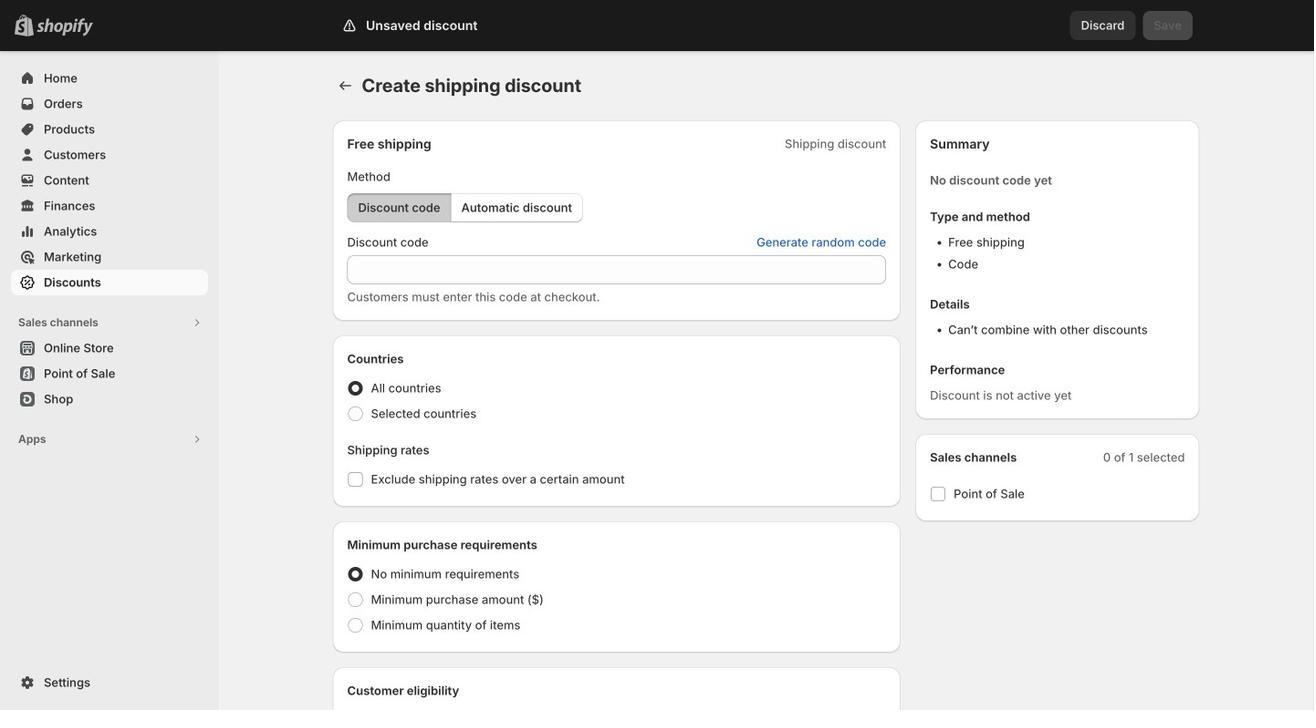 Task type: locate. For each thing, give the bounding box(es) containing it.
None text field
[[347, 256, 886, 285]]

shopify image
[[37, 18, 93, 36]]



Task type: vqa. For each thing, say whether or not it's contained in the screenshot.
"was" at the top right
no



